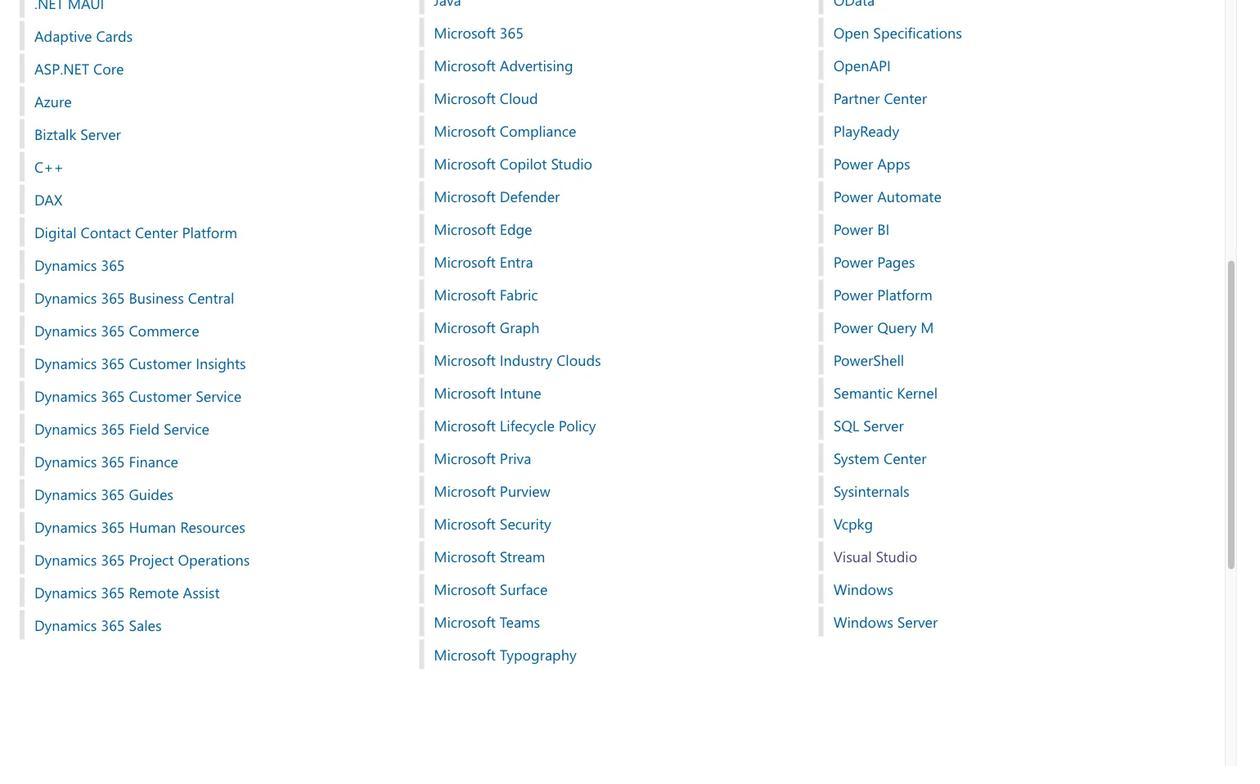 Task type: locate. For each thing, give the bounding box(es) containing it.
sql server
[[834, 416, 904, 435]]

1 microsoft from the top
[[434, 23, 496, 42]]

playready
[[834, 121, 900, 141]]

studio down "compliance"
[[551, 154, 593, 173]]

365 left the sales on the left of page
[[101, 615, 125, 635]]

365 up microsoft advertising
[[500, 23, 524, 42]]

1 vertical spatial server
[[864, 416, 904, 435]]

365 down dynamics 365 business central
[[101, 321, 125, 340]]

1 vertical spatial platform
[[878, 285, 933, 304]]

teams
[[500, 612, 540, 632]]

priva
[[500, 448, 531, 468]]

microsoft graph
[[434, 317, 540, 337]]

0 vertical spatial server
[[80, 124, 121, 144]]

365 for dynamics 365 sales
[[101, 615, 125, 635]]

365 for dynamics 365 commerce
[[101, 321, 125, 340]]

dynamics 365 human resources
[[34, 517, 245, 537]]

dynamics 365 business central link
[[20, 283, 406, 313]]

server down visual studio
[[898, 612, 938, 632]]

0 vertical spatial customer
[[129, 353, 192, 373]]

3 microsoft from the top
[[434, 88, 496, 108]]

clouds
[[557, 350, 601, 370]]

center right partner
[[884, 88, 927, 108]]

2 windows from the top
[[834, 612, 894, 632]]

sql
[[834, 416, 860, 435]]

19 microsoft from the top
[[434, 612, 496, 632]]

dynamics for dynamics 365 project operations
[[34, 550, 97, 570]]

2 dynamics from the top
[[34, 288, 97, 308]]

1 power from the top
[[834, 154, 874, 173]]

dynamics for dynamics 365 sales
[[34, 615, 97, 635]]

semantic kernel link
[[819, 378, 1206, 408]]

center
[[884, 88, 927, 108], [135, 223, 178, 242], [884, 448, 927, 468]]

microsoft up microsoft entra
[[434, 219, 496, 239]]

1 windows from the top
[[834, 579, 894, 599]]

16 microsoft from the top
[[434, 514, 496, 534]]

microsoft up microsoft teams
[[434, 579, 496, 599]]

power for power query m
[[834, 317, 874, 337]]

20 microsoft from the top
[[434, 645, 496, 665]]

365 left field
[[101, 419, 125, 439]]

10 dynamics from the top
[[34, 550, 97, 570]]

microsoft for microsoft cloud
[[434, 88, 496, 108]]

service down "dynamics 365 customer service" link
[[164, 419, 209, 439]]

dynamics 365 finance
[[34, 452, 178, 471]]

microsoft 365
[[434, 23, 524, 42]]

10 microsoft from the top
[[434, 317, 496, 337]]

typography
[[500, 645, 577, 665]]

dax link
[[20, 185, 406, 214]]

2 vertical spatial server
[[898, 612, 938, 632]]

microsoft for microsoft typography
[[434, 645, 496, 665]]

365 down "dynamics 365 finance"
[[101, 484, 125, 504]]

adaptive
[[34, 26, 92, 46]]

studio right visual
[[876, 547, 918, 566]]

security
[[500, 514, 551, 534]]

3 power from the top
[[834, 219, 874, 239]]

sysinternals
[[834, 481, 910, 501]]

studio inside microsoft copilot studio link
[[551, 154, 593, 173]]

dynamics 365
[[34, 255, 125, 275]]

power up power bi
[[834, 186, 874, 206]]

power pages
[[834, 252, 916, 272]]

365 down dynamics 365 field service
[[101, 452, 125, 471]]

microsoft inside 'link'
[[434, 448, 496, 468]]

service for dynamics 365 customer service
[[196, 386, 242, 406]]

microsoft entra
[[434, 252, 533, 272]]

8 microsoft from the top
[[434, 252, 496, 272]]

365 up dynamics 365 field service
[[101, 386, 125, 406]]

microsoft down microsoft surface
[[434, 612, 496, 632]]

1 horizontal spatial studio
[[876, 547, 918, 566]]

service for dynamics 365 field service
[[164, 419, 209, 439]]

9 microsoft from the top
[[434, 285, 496, 304]]

365 up dynamics 365 remote assist at the left of the page
[[101, 550, 125, 570]]

12 microsoft from the top
[[434, 383, 496, 403]]

13 microsoft from the top
[[434, 416, 496, 435]]

0 horizontal spatial platform
[[182, 223, 237, 242]]

0 vertical spatial service
[[196, 386, 242, 406]]

3 dynamics from the top
[[34, 321, 97, 340]]

human
[[129, 517, 176, 537]]

industry
[[500, 350, 553, 370]]

business
[[129, 288, 184, 308]]

dynamics for dynamics 365 business central
[[34, 288, 97, 308]]

365 up dynamics 365 commerce
[[101, 288, 125, 308]]

power left bi
[[834, 219, 874, 239]]

6 power from the top
[[834, 317, 874, 337]]

windows inside "link"
[[834, 579, 894, 599]]

2 customer from the top
[[129, 386, 192, 406]]

microsoft for microsoft stream
[[434, 547, 496, 566]]

365 down dynamics 365 commerce
[[101, 353, 125, 373]]

dynamics 365 human resources link
[[20, 512, 406, 542]]

platform
[[182, 223, 237, 242], [878, 285, 933, 304]]

7 dynamics from the top
[[34, 452, 97, 471]]

server down 'semantic kernel'
[[864, 416, 904, 435]]

365 for microsoft 365
[[500, 23, 524, 42]]

microsoft copilot studio
[[434, 154, 593, 173]]

6 microsoft from the top
[[434, 186, 496, 206]]

dynamics 365 customer insights
[[34, 353, 246, 373]]

sysinternals link
[[819, 476, 1206, 506]]

customer down commerce
[[129, 353, 192, 373]]

power bi
[[834, 219, 890, 239]]

microsoft up "microsoft priva"
[[434, 416, 496, 435]]

365 for dynamics 365 business central
[[101, 288, 125, 308]]

microsoft for microsoft 365
[[434, 23, 496, 42]]

microsoft down microsoft 365
[[434, 56, 496, 75]]

microsoft stream link
[[419, 542, 806, 571]]

sql server link
[[819, 411, 1206, 440]]

1 vertical spatial windows
[[834, 612, 894, 632]]

system center link
[[819, 444, 1206, 473]]

guides
[[129, 484, 174, 504]]

customer inside "link"
[[129, 353, 192, 373]]

server right biztalk
[[80, 124, 121, 144]]

power up 'powershell'
[[834, 317, 874, 337]]

customer up field
[[129, 386, 192, 406]]

microsoft up microsoft purview
[[434, 448, 496, 468]]

2 vertical spatial center
[[884, 448, 927, 468]]

kernel
[[897, 383, 938, 403]]

power down power bi
[[834, 252, 874, 272]]

1 customer from the top
[[129, 353, 192, 373]]

365 for dynamics 365
[[101, 255, 125, 275]]

automate
[[878, 186, 942, 206]]

microsoft for microsoft compliance
[[434, 121, 496, 141]]

microsoft priva link
[[419, 444, 806, 473]]

microsoft surface
[[434, 579, 548, 599]]

power
[[834, 154, 874, 173], [834, 186, 874, 206], [834, 219, 874, 239], [834, 252, 874, 272], [834, 285, 874, 304], [834, 317, 874, 337]]

center for system center
[[884, 448, 927, 468]]

1 vertical spatial service
[[164, 419, 209, 439]]

microsoft down "microsoft priva"
[[434, 481, 496, 501]]

microsoft advertising
[[434, 56, 573, 75]]

365 up 'dynamics 365 sales'
[[101, 583, 125, 602]]

powershell link
[[819, 345, 1206, 375]]

microsoft up microsoft edge
[[434, 186, 496, 206]]

365 for dynamics 365 guides
[[101, 484, 125, 504]]

microsoft left intune
[[434, 383, 496, 403]]

microsoft for microsoft fabric
[[434, 285, 496, 304]]

dynamics 365 customer service
[[34, 386, 242, 406]]

microsoft edge link
[[419, 214, 806, 244]]

6 dynamics from the top
[[34, 419, 97, 439]]

visual studio
[[834, 547, 918, 566]]

center for partner center
[[884, 88, 927, 108]]

cloud
[[500, 88, 538, 108]]

2 power from the top
[[834, 186, 874, 206]]

microsoft for microsoft edge
[[434, 219, 496, 239]]

365 down contact
[[101, 255, 125, 275]]

14 microsoft from the top
[[434, 448, 496, 468]]

5 microsoft from the top
[[434, 154, 496, 173]]

power platform link
[[819, 280, 1206, 309]]

17 microsoft from the top
[[434, 547, 496, 566]]

fabric
[[500, 285, 538, 304]]

4 dynamics from the top
[[34, 353, 97, 373]]

5 power from the top
[[834, 285, 874, 304]]

9 dynamics from the top
[[34, 517, 97, 537]]

platform up query
[[878, 285, 933, 304]]

power for power pages
[[834, 252, 874, 272]]

windows for windows
[[834, 579, 894, 599]]

microsoft down microsoft advertising
[[434, 88, 496, 108]]

15 microsoft from the top
[[434, 481, 496, 501]]

server
[[80, 124, 121, 144], [864, 416, 904, 435], [898, 612, 938, 632]]

microsoft up 'microsoft defender'
[[434, 154, 496, 173]]

microsoft down microsoft entra
[[434, 285, 496, 304]]

11 dynamics from the top
[[34, 583, 97, 602]]

microsoft defender
[[434, 186, 560, 206]]

power down playready at right top
[[834, 154, 874, 173]]

11 microsoft from the top
[[434, 350, 496, 370]]

dynamics 365 sales link
[[20, 611, 406, 640]]

1 vertical spatial studio
[[876, 547, 918, 566]]

playready link
[[819, 116, 1206, 146]]

windows for windows server
[[834, 612, 894, 632]]

microsoft up microsoft surface
[[434, 547, 496, 566]]

365 down dynamics 365 guides
[[101, 517, 125, 537]]

microsoft up microsoft stream
[[434, 514, 496, 534]]

service down insights
[[196, 386, 242, 406]]

microsoft down microsoft teams
[[434, 645, 496, 665]]

semantic
[[834, 383, 893, 403]]

center right contact
[[135, 223, 178, 242]]

defender
[[500, 186, 560, 206]]

4 microsoft from the top
[[434, 121, 496, 141]]

365 for dynamics 365 remote assist
[[101, 583, 125, 602]]

18 microsoft from the top
[[434, 579, 496, 599]]

dynamics for dynamics 365 customer service
[[34, 386, 97, 406]]

dynamics for dynamics 365 finance
[[34, 452, 97, 471]]

4 power from the top
[[834, 252, 874, 272]]

dynamics 365 project operations
[[34, 550, 250, 570]]

center inside 'link'
[[884, 448, 927, 468]]

biztalk
[[34, 124, 76, 144]]

power for power automate
[[834, 186, 874, 206]]

platform up "dynamics 365" link
[[182, 223, 237, 242]]

0 vertical spatial windows
[[834, 579, 894, 599]]

8 dynamics from the top
[[34, 484, 97, 504]]

microsoft purview
[[434, 481, 551, 501]]

2 microsoft from the top
[[434, 56, 496, 75]]

microsoft down microsoft edge
[[434, 252, 496, 272]]

microsoft intune
[[434, 383, 542, 403]]

microsoft edge
[[434, 219, 532, 239]]

microsoft down microsoft fabric
[[434, 317, 496, 337]]

microsoft down microsoft graph
[[434, 350, 496, 370]]

power down power pages
[[834, 285, 874, 304]]

7 microsoft from the top
[[434, 219, 496, 239]]

microsoft lifecycle policy
[[434, 416, 596, 435]]

dynamics 365 remote assist
[[34, 583, 220, 602]]

5 dynamics from the top
[[34, 386, 97, 406]]

dynamics inside "link"
[[34, 353, 97, 373]]

center up sysinternals
[[884, 448, 927, 468]]

0 horizontal spatial studio
[[551, 154, 593, 173]]

1 vertical spatial customer
[[129, 386, 192, 406]]

365 inside "link"
[[101, 353, 125, 373]]

365 for dynamics 365 field service
[[101, 419, 125, 439]]

12 dynamics from the top
[[34, 615, 97, 635]]

0 vertical spatial studio
[[551, 154, 593, 173]]

system
[[834, 448, 880, 468]]

power apps
[[834, 154, 911, 173]]

0 vertical spatial center
[[884, 88, 927, 108]]

1 dynamics from the top
[[34, 255, 97, 275]]

azure link
[[20, 87, 406, 116]]

dynamics for dynamics 365
[[34, 255, 97, 275]]

dynamics 365 sales
[[34, 615, 162, 635]]

policy
[[559, 416, 596, 435]]

microsoft up microsoft advertising
[[434, 23, 496, 42]]

microsoft down microsoft cloud
[[434, 121, 496, 141]]

project
[[129, 550, 174, 570]]

microsoft
[[434, 23, 496, 42], [434, 56, 496, 75], [434, 88, 496, 108], [434, 121, 496, 141], [434, 154, 496, 173], [434, 186, 496, 206], [434, 219, 496, 239], [434, 252, 496, 272], [434, 285, 496, 304], [434, 317, 496, 337], [434, 350, 496, 370], [434, 383, 496, 403], [434, 416, 496, 435], [434, 448, 496, 468], [434, 481, 496, 501], [434, 514, 496, 534], [434, 547, 496, 566], [434, 579, 496, 599], [434, 612, 496, 632], [434, 645, 496, 665]]



Task type: vqa. For each thing, say whether or not it's contained in the screenshot.
Microsoft associated with Microsoft 365
yes



Task type: describe. For each thing, give the bounding box(es) containing it.
asp.net core link
[[20, 54, 406, 83]]

365 for dynamics 365 human resources
[[101, 517, 125, 537]]

dynamics 365 field service link
[[20, 414, 406, 444]]

power automate link
[[819, 182, 1206, 211]]

dynamics 365 customer insights link
[[20, 349, 406, 378]]

biztalk server
[[34, 124, 121, 144]]

power apps link
[[819, 149, 1206, 178]]

entra
[[500, 252, 533, 272]]

microsoft lifecycle policy link
[[419, 411, 806, 440]]

power query m link
[[819, 313, 1206, 342]]

dynamics for dynamics 365 human resources
[[34, 517, 97, 537]]

open specifications
[[834, 23, 962, 42]]

power for power platform
[[834, 285, 874, 304]]

apps
[[878, 154, 911, 173]]

microsoft cloud
[[434, 88, 538, 108]]

operations
[[178, 550, 250, 570]]

visual
[[834, 547, 872, 566]]

microsoft typography link
[[419, 640, 806, 669]]

microsoft for microsoft graph
[[434, 317, 496, 337]]

pages
[[878, 252, 916, 272]]

microsoft for microsoft defender
[[434, 186, 496, 206]]

1 horizontal spatial platform
[[878, 285, 933, 304]]

power for power bi
[[834, 219, 874, 239]]

windows server link
[[819, 607, 1206, 637]]

dynamics 365 remote assist link
[[20, 578, 406, 607]]

microsoft for microsoft security
[[434, 514, 496, 534]]

openapi
[[834, 56, 891, 75]]

dynamics for dynamics 365 customer insights
[[34, 353, 97, 373]]

compliance
[[500, 121, 577, 141]]

microsoft purview link
[[419, 476, 806, 506]]

bi
[[878, 219, 890, 239]]

digital contact center platform link
[[20, 218, 406, 247]]

dynamics 365 commerce link
[[20, 316, 406, 345]]

purview
[[500, 481, 551, 501]]

field
[[129, 419, 160, 439]]

microsoft industry clouds
[[434, 350, 601, 370]]

dynamics 365 customer service link
[[20, 381, 406, 411]]

surface
[[500, 579, 548, 599]]

system center
[[834, 448, 927, 468]]

remote
[[129, 583, 179, 602]]

microsoft for microsoft entra
[[434, 252, 496, 272]]

microsoft teams link
[[419, 607, 806, 637]]

microsoft 365 link
[[419, 18, 806, 47]]

dynamics 365 guides
[[34, 484, 174, 504]]

customer for insights
[[129, 353, 192, 373]]

microsoft for microsoft teams
[[434, 612, 496, 632]]

microsoft compliance link
[[419, 116, 806, 146]]

dynamics 365 guides link
[[20, 480, 406, 509]]

microsoft for microsoft advertising
[[434, 56, 496, 75]]

powershell
[[834, 350, 905, 370]]

microsoft cloud link
[[419, 83, 806, 113]]

semantic kernel
[[834, 383, 938, 403]]

dynamics 365 finance link
[[20, 447, 406, 476]]

microsoft intune link
[[419, 378, 806, 408]]

query
[[878, 317, 917, 337]]

sales
[[129, 615, 162, 635]]

power automate
[[834, 186, 942, 206]]

dynamics for dynamics 365 commerce
[[34, 321, 97, 340]]

central
[[188, 288, 234, 308]]

power for power apps
[[834, 154, 874, 173]]

dynamics 365 project operations link
[[20, 545, 406, 574]]

dynamics 365 business central
[[34, 288, 234, 308]]

microsoft for microsoft copilot studio
[[434, 154, 496, 173]]

microsoft for microsoft purview
[[434, 481, 496, 501]]

365 for dynamics 365 finance
[[101, 452, 125, 471]]

asp.net
[[34, 59, 89, 78]]

digital contact center platform
[[34, 223, 237, 242]]

dax
[[34, 190, 63, 209]]

microsoft for microsoft lifecycle policy
[[434, 416, 496, 435]]

microsoft for microsoft surface
[[434, 579, 496, 599]]

partner center
[[834, 88, 927, 108]]

dynamics for dynamics 365 guides
[[34, 484, 97, 504]]

open
[[834, 23, 870, 42]]

365 for dynamics 365 project operations
[[101, 550, 125, 570]]

microsoft for microsoft priva
[[434, 448, 496, 468]]

c++
[[34, 157, 64, 177]]

resources
[[180, 517, 245, 537]]

studio inside visual studio link
[[876, 547, 918, 566]]

visual studio link
[[819, 542, 1206, 571]]

microsoft surface link
[[419, 574, 806, 604]]

microsoft for microsoft industry clouds
[[434, 350, 496, 370]]

customer for service
[[129, 386, 192, 406]]

microsoft industry clouds link
[[419, 345, 806, 375]]

vcpkg link
[[819, 509, 1206, 538]]

microsoft priva
[[434, 448, 531, 468]]

adaptive cards link
[[20, 21, 406, 51]]

server for sql server
[[864, 416, 904, 435]]

m
[[921, 317, 934, 337]]

openapi link
[[819, 51, 1206, 80]]

dynamics for dynamics 365 field service
[[34, 419, 97, 439]]

vcpkg
[[834, 514, 874, 534]]

digital
[[34, 223, 77, 242]]

365 for dynamics 365 customer service
[[101, 386, 125, 406]]

server for biztalk server
[[80, 124, 121, 144]]

microsoft copilot studio link
[[419, 149, 806, 178]]

partner center link
[[819, 83, 1206, 113]]

azure
[[34, 92, 72, 111]]

0 vertical spatial platform
[[182, 223, 237, 242]]

microsoft fabric link
[[419, 280, 806, 309]]

windows link
[[819, 574, 1206, 604]]

server for windows server
[[898, 612, 938, 632]]

microsoft security
[[434, 514, 551, 534]]

copilot
[[500, 154, 547, 173]]

dynamics for dynamics 365 remote assist
[[34, 583, 97, 602]]

dynamics 365 link
[[20, 250, 406, 280]]

365 for dynamics 365 customer insights
[[101, 353, 125, 373]]

microsoft teams
[[434, 612, 540, 632]]

1 vertical spatial center
[[135, 223, 178, 242]]

biztalk server link
[[20, 119, 406, 149]]

lifecycle
[[500, 416, 555, 435]]

adaptive cards
[[34, 26, 133, 46]]

power query m
[[834, 317, 934, 337]]

open specifications link
[[819, 18, 1206, 47]]

microsoft for microsoft intune
[[434, 383, 496, 403]]



